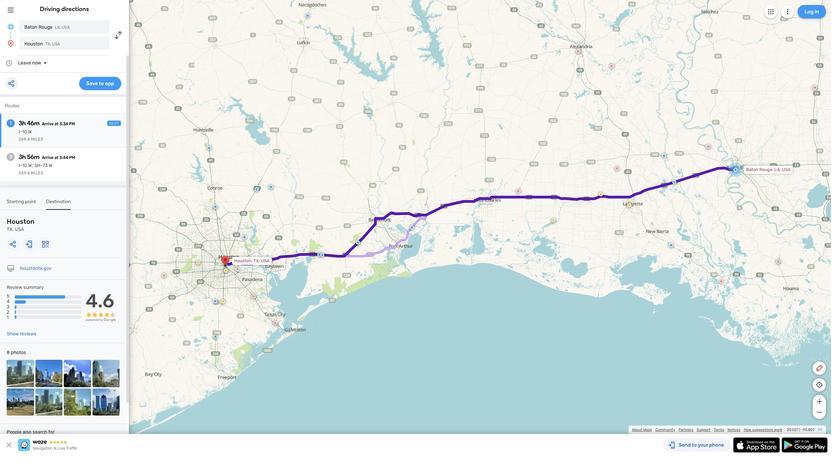 Task type: locate. For each thing, give the bounding box(es) containing it.
0 vertical spatial houston
[[24, 41, 43, 47]]

2 pm from the top
[[69, 155, 75, 160]]

3:44
[[59, 155, 68, 160]]

pm right 3:34
[[69, 122, 75, 126]]

directions
[[61, 5, 89, 13]]

houston down starting point button at the top of page
[[7, 218, 35, 226]]

i- left 'w;'
[[19, 163, 22, 169]]

houston tx, usa down starting point button at the top of page
[[7, 218, 35, 232]]

tx,
[[45, 42, 51, 46], [7, 227, 14, 232], [254, 258, 260, 263]]

2 miles from the top
[[31, 171, 43, 176]]

10 down 3h 46m arrive at 3:34 pm
[[22, 129, 27, 135]]

0 horizontal spatial la,
[[55, 25, 61, 30]]

reviews
[[20, 331, 36, 337]]

destination button
[[46, 199, 71, 210]]

0 vertical spatial baton
[[24, 24, 37, 30]]

1 vertical spatial la,
[[775, 167, 782, 172]]

image 8 of houston, houston image
[[92, 389, 120, 416]]

usa down driving directions on the left top of page
[[62, 25, 70, 30]]

about waze link
[[633, 428, 653, 432]]

1 at from the top
[[55, 122, 59, 126]]

arrive for 3h 46m
[[42, 122, 54, 126]]

arrive inside 3h 56m arrive at 3:44 pm
[[42, 155, 54, 160]]

2 3h from the top
[[19, 153, 26, 161]]

hazard image
[[743, 166, 747, 170], [552, 219, 556, 223], [196, 261, 200, 265], [224, 269, 228, 273]]

at inside 3h 46m arrive at 3:34 pm
[[55, 122, 59, 126]]

how suggestions work link
[[745, 428, 783, 432]]

269.4
[[19, 137, 30, 142], [19, 171, 30, 176]]

1 vertical spatial 269.4
[[19, 171, 30, 176]]

1 vertical spatial houston
[[7, 218, 35, 226]]

baton left "rouge,"
[[747, 167, 759, 172]]

2
[[9, 154, 12, 160], [7, 310, 9, 315]]

show reviews
[[7, 331, 36, 337]]

baton left rouge
[[24, 24, 37, 30]]

people also search for
[[7, 430, 55, 435]]

-
[[802, 428, 804, 432]]

2 down 4 at the bottom left of the page
[[7, 310, 9, 315]]

1
[[10, 120, 11, 126], [7, 315, 9, 321]]

at
[[55, 122, 59, 126], [55, 155, 59, 160]]

|
[[800, 428, 801, 432]]

2 vertical spatial hazard image
[[221, 300, 225, 304]]

0 horizontal spatial tx,
[[7, 227, 14, 232]]

arrive right 46m
[[42, 122, 54, 126]]

0 vertical spatial 269.4
[[19, 137, 30, 142]]

image 5 of houston, houston image
[[7, 389, 34, 416]]

houston tx, usa down rouge
[[24, 41, 60, 47]]

houstontx.gov link
[[20, 266, 52, 272]]

pm
[[69, 122, 75, 126], [69, 155, 75, 160]]

tx, down baton rouge la, usa
[[45, 42, 51, 46]]

0 horizontal spatial hazard image
[[221, 300, 225, 304]]

photos
[[11, 350, 26, 356]]

3h left 46m
[[19, 120, 26, 127]]

0 vertical spatial road closed image
[[616, 167, 620, 171]]

1 vertical spatial i-
[[19, 163, 22, 169]]

i- down routes
[[19, 129, 22, 135]]

1 10 from the top
[[22, 129, 27, 135]]

&
[[54, 446, 57, 451]]

w
[[28, 129, 32, 135], [49, 163, 53, 169]]

0 vertical spatial tx,
[[45, 42, 51, 46]]

2 269.4 from the top
[[19, 171, 30, 176]]

miles
[[31, 137, 43, 142], [31, 171, 43, 176]]

2 vertical spatial tx,
[[254, 258, 260, 263]]

image 1 of houston, houston image
[[7, 360, 34, 387]]

0 vertical spatial 10
[[22, 129, 27, 135]]

navigation
[[33, 446, 53, 451]]

also
[[23, 430, 31, 435]]

1 i- from the top
[[19, 129, 22, 135]]

houston tx, usa
[[24, 41, 60, 47], [7, 218, 35, 232]]

at for 46m
[[55, 122, 59, 126]]

1 vertical spatial miles
[[31, 171, 43, 176]]

1 horizontal spatial baton
[[747, 167, 759, 172]]

pencil image
[[816, 364, 824, 372]]

image 4 of houston, houston image
[[92, 360, 120, 387]]

1 vertical spatial at
[[55, 155, 59, 160]]

usa right "houston,"
[[261, 258, 270, 263]]

1 miles from the top
[[31, 137, 43, 142]]

i-
[[19, 129, 22, 135], [19, 163, 22, 169]]

w right 73 at left top
[[49, 163, 53, 169]]

269.4 down 46m
[[19, 137, 30, 142]]

navigation & live traffic
[[33, 446, 77, 451]]

0 vertical spatial w
[[28, 129, 32, 135]]

1 horizontal spatial tx,
[[45, 42, 51, 46]]

1 vertical spatial baton
[[747, 167, 759, 172]]

houston up now
[[24, 41, 43, 47]]

10 for 46m
[[22, 129, 27, 135]]

starting point button
[[7, 199, 36, 209]]

1 vertical spatial tx,
[[7, 227, 14, 232]]

1 down 3
[[7, 315, 9, 321]]

0 vertical spatial 3h
[[19, 120, 26, 127]]

2 10 from the top
[[22, 163, 27, 169]]

2 i- from the top
[[19, 163, 22, 169]]

w down 46m
[[28, 129, 32, 135]]

0 horizontal spatial w
[[28, 129, 32, 135]]

at left 3:34
[[55, 122, 59, 126]]

3h left 56m
[[19, 153, 26, 161]]

0 horizontal spatial baton
[[24, 24, 37, 30]]

arrive inside 3h 46m arrive at 3:34 pm
[[42, 122, 54, 126]]

1 inside 5 4 3 2 1
[[7, 315, 9, 321]]

search
[[33, 430, 47, 435]]

1 vertical spatial road closed image
[[517, 189, 521, 193]]

0 vertical spatial arrive
[[42, 122, 54, 126]]

1 pm from the top
[[69, 122, 75, 126]]

partners
[[679, 428, 694, 432]]

1 vertical spatial w
[[49, 163, 53, 169]]

1 3h from the top
[[19, 120, 26, 127]]

la, inside baton rouge la, usa
[[55, 25, 61, 30]]

rouge,
[[760, 167, 774, 172]]

tx, down starting point button at the top of page
[[7, 227, 14, 232]]

la, right "rouge,"
[[775, 167, 782, 172]]

2 vertical spatial road closed image
[[252, 295, 256, 299]]

1 vertical spatial arrive
[[42, 155, 54, 160]]

support link
[[697, 428, 711, 432]]

0 vertical spatial miles
[[31, 137, 43, 142]]

2 left 56m
[[9, 154, 12, 160]]

0 vertical spatial i-
[[19, 129, 22, 135]]

baton
[[24, 24, 37, 30], [747, 167, 759, 172]]

houston
[[24, 41, 43, 47], [7, 218, 35, 226]]

73
[[42, 163, 48, 169]]

houston,
[[234, 258, 253, 263]]

people
[[7, 430, 22, 435]]

1 horizontal spatial la,
[[775, 167, 782, 172]]

1 vertical spatial pm
[[69, 155, 75, 160]]

review summary
[[7, 285, 44, 291]]

baton rouge, la, usa
[[747, 167, 791, 172]]

pm right 3:44
[[69, 155, 75, 160]]

269.4 inside i-10 w; sh-73 w 269.4 miles
[[19, 171, 30, 176]]

zoom in image
[[816, 398, 824, 406]]

0 horizontal spatial 1
[[7, 315, 9, 321]]

3h 46m arrive at 3:34 pm
[[19, 120, 75, 127]]

road closed image
[[577, 49, 581, 53], [610, 64, 614, 68], [814, 86, 818, 90], [707, 145, 711, 149], [777, 260, 781, 264], [236, 267, 240, 272], [162, 274, 166, 278], [720, 280, 724, 284], [274, 321, 278, 325]]

hazard image
[[600, 193, 604, 197], [628, 203, 632, 207], [221, 300, 225, 304]]

leave now
[[18, 60, 41, 66]]

10 inside i-10 w; sh-73 w 269.4 miles
[[22, 163, 27, 169]]

community link
[[656, 428, 676, 432]]

1 269.4 from the top
[[19, 137, 30, 142]]

pm inside 3h 56m arrive at 3:44 pm
[[69, 155, 75, 160]]

miles down 46m
[[31, 137, 43, 142]]

0 vertical spatial pm
[[69, 122, 75, 126]]

tx, right "houston,"
[[254, 258, 260, 263]]

0 vertical spatial la,
[[55, 25, 61, 30]]

la,
[[55, 25, 61, 30], [775, 167, 782, 172]]

road closed image
[[616, 167, 620, 171], [517, 189, 521, 193], [252, 295, 256, 299]]

2 at from the top
[[55, 155, 59, 160]]

0 vertical spatial 2
[[9, 154, 12, 160]]

pm inside 3h 46m arrive at 3:34 pm
[[69, 122, 75, 126]]

i- inside i-10 w 269.4 miles
[[19, 129, 22, 135]]

1 arrive from the top
[[42, 122, 54, 126]]

3h
[[19, 120, 26, 127], [19, 153, 26, 161]]

0 vertical spatial at
[[55, 122, 59, 126]]

0 vertical spatial hazard image
[[600, 193, 604, 197]]

30.027
[[788, 428, 799, 432]]

la, right rouge
[[55, 25, 61, 30]]

2 horizontal spatial hazard image
[[628, 203, 632, 207]]

269.4 down 'w;'
[[19, 171, 30, 176]]

1 horizontal spatial hazard image
[[600, 193, 604, 197]]

4
[[7, 299, 10, 305]]

baton rouge la, usa
[[24, 24, 70, 30]]

1 horizontal spatial 1
[[10, 120, 11, 126]]

arrive
[[42, 122, 54, 126], [42, 155, 54, 160]]

30.027 | -93.807
[[788, 428, 816, 432]]

traffic
[[66, 446, 77, 451]]

show
[[7, 331, 19, 337]]

i- for 3h 46m
[[19, 129, 22, 135]]

police image
[[207, 146, 211, 150], [663, 154, 667, 158], [269, 185, 273, 189], [255, 188, 259, 192], [214, 205, 218, 209], [670, 243, 674, 247], [321, 253, 325, 257], [214, 335, 218, 339]]

routes
[[5, 103, 19, 109]]

usa
[[62, 25, 70, 30], [52, 42, 60, 46], [783, 167, 791, 172], [15, 227, 24, 232], [261, 258, 270, 263]]

support
[[697, 428, 711, 432]]

miles down sh-
[[31, 171, 43, 176]]

1 horizontal spatial w
[[49, 163, 53, 169]]

3
[[7, 304, 10, 310]]

10 inside i-10 w 269.4 miles
[[22, 129, 27, 135]]

about waze community partners support terms notices how suggestions work
[[633, 428, 783, 432]]

93.807
[[804, 428, 816, 432]]

1 vertical spatial 10
[[22, 163, 27, 169]]

1 vertical spatial 1
[[7, 315, 9, 321]]

police image
[[306, 14, 310, 18], [673, 180, 677, 184], [410, 226, 414, 230], [243, 235, 247, 239], [356, 241, 360, 245], [318, 253, 322, 257], [213, 300, 217, 304]]

houston, tx, usa
[[234, 258, 270, 263]]

10
[[22, 129, 27, 135], [22, 163, 27, 169]]

10 left 'w;'
[[22, 163, 27, 169]]

i- inside i-10 w; sh-73 w 269.4 miles
[[19, 163, 22, 169]]

at inside 3h 56m arrive at 3:44 pm
[[55, 155, 59, 160]]

1 vertical spatial 2
[[7, 310, 9, 315]]

baton for rouge
[[24, 24, 37, 30]]

0 vertical spatial 1
[[10, 120, 11, 126]]

1 vertical spatial 3h
[[19, 153, 26, 161]]

at left 3:44
[[55, 155, 59, 160]]

1 down routes
[[10, 120, 11, 126]]

arrive up 73 at left top
[[42, 155, 54, 160]]

8 photos
[[7, 350, 26, 356]]

269.4 inside i-10 w 269.4 miles
[[19, 137, 30, 142]]

2 arrive from the top
[[42, 155, 54, 160]]

live
[[58, 446, 65, 451]]



Task type: vqa. For each thing, say whether or not it's contained in the screenshot.
Image 3 of Chinatown, SF
no



Task type: describe. For each thing, give the bounding box(es) containing it.
computer image
[[7, 265, 15, 273]]

location image
[[7, 39, 15, 47]]

rouge
[[39, 24, 53, 30]]

for
[[48, 430, 55, 435]]

partners link
[[679, 428, 694, 432]]

pm for 46m
[[69, 122, 75, 126]]

w inside i-10 w 269.4 miles
[[28, 129, 32, 135]]

image 3 of houston, houston image
[[64, 360, 91, 387]]

usa right "rouge,"
[[783, 167, 791, 172]]

current location image
[[7, 23, 15, 31]]

2 horizontal spatial tx,
[[254, 258, 260, 263]]

image 7 of houston, houston image
[[64, 389, 91, 416]]

2 horizontal spatial road closed image
[[616, 167, 620, 171]]

46m
[[27, 120, 40, 127]]

terms link
[[715, 428, 725, 432]]

point
[[25, 199, 36, 205]]

miles inside i-10 w 269.4 miles
[[31, 137, 43, 142]]

2 inside 5 4 3 2 1
[[7, 310, 9, 315]]

houstontx.gov
[[20, 266, 52, 272]]

w;
[[28, 163, 33, 169]]

4.6
[[86, 290, 114, 312]]

5 4 3 2 1
[[7, 294, 10, 321]]

about
[[633, 428, 643, 432]]

notices link
[[728, 428, 741, 432]]

56m
[[27, 153, 40, 161]]

0 vertical spatial houston tx, usa
[[24, 41, 60, 47]]

summary
[[23, 285, 44, 291]]

clock image
[[5, 59, 13, 67]]

usa down starting point button at the top of page
[[15, 227, 24, 232]]

8
[[7, 350, 10, 356]]

3:34
[[59, 122, 68, 126]]

image 2 of houston, houston image
[[35, 360, 63, 387]]

i-10 w; sh-73 w 269.4 miles
[[19, 163, 53, 176]]

waze
[[644, 428, 653, 432]]

image 6 of houston, houston image
[[35, 389, 63, 416]]

3h for 3h 46m
[[19, 120, 26, 127]]

link image
[[818, 427, 824, 432]]

starting point
[[7, 199, 36, 205]]

baton for rouge,
[[747, 167, 759, 172]]

1 vertical spatial hazard image
[[628, 203, 632, 207]]

driving directions
[[40, 5, 89, 13]]

3h 56m arrive at 3:44 pm
[[19, 153, 75, 161]]

i- for 3h 56m
[[19, 163, 22, 169]]

work
[[775, 428, 783, 432]]

miles inside i-10 w; sh-73 w 269.4 miles
[[31, 171, 43, 176]]

leave
[[18, 60, 31, 66]]

at for 56m
[[55, 155, 59, 160]]

now
[[32, 60, 41, 66]]

arrive for 3h 56m
[[42, 155, 54, 160]]

0 horizontal spatial road closed image
[[252, 295, 256, 299]]

driving
[[40, 5, 60, 13]]

w inside i-10 w; sh-73 w 269.4 miles
[[49, 163, 53, 169]]

x image
[[5, 441, 13, 449]]

i-10 w 269.4 miles
[[19, 129, 43, 142]]

community
[[656, 428, 676, 432]]

suggestions
[[753, 428, 774, 432]]

1 horizontal spatial road closed image
[[517, 189, 521, 193]]

review
[[7, 285, 22, 291]]

usa down baton rouge la, usa
[[52, 42, 60, 46]]

how
[[745, 428, 752, 432]]

1 vertical spatial houston tx, usa
[[7, 218, 35, 232]]

starting
[[7, 199, 24, 205]]

terms
[[715, 428, 725, 432]]

zoom out image
[[816, 409, 824, 417]]

destination
[[46, 199, 71, 205]]

10 for 56m
[[22, 163, 27, 169]]

best
[[109, 122, 119, 126]]

3h for 3h 56m
[[19, 153, 26, 161]]

pm for 56m
[[69, 155, 75, 160]]

notices
[[728, 428, 741, 432]]

la, for rouge,
[[775, 167, 782, 172]]

sh-
[[34, 163, 42, 169]]

usa inside baton rouge la, usa
[[62, 25, 70, 30]]

5
[[7, 294, 9, 299]]

la, for rouge
[[55, 25, 61, 30]]



